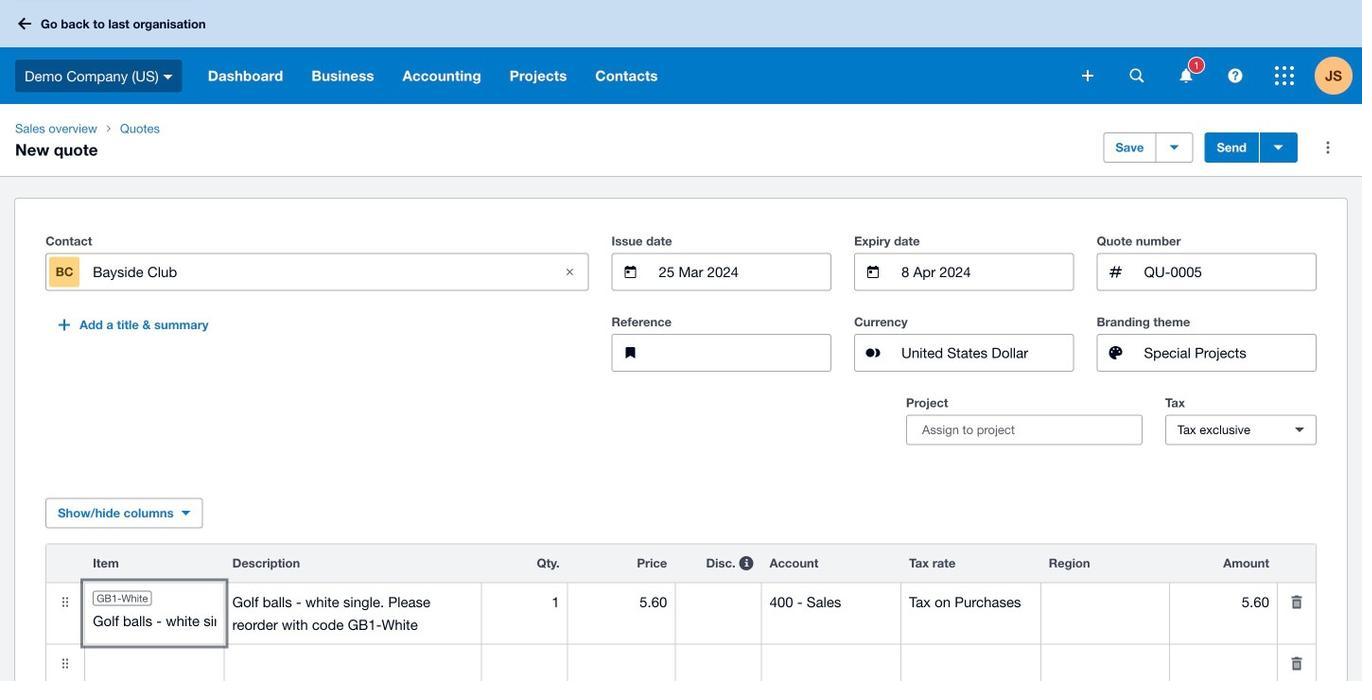 Task type: describe. For each thing, give the bounding box(es) containing it.
drag handle image
[[46, 583, 84, 621]]

remove row image for drag handle icon
[[1278, 645, 1316, 681]]

1 horizontal spatial svg image
[[1229, 69, 1243, 83]]

line items element
[[45, 544, 1317, 681]]

2 horizontal spatial svg image
[[1275, 66, 1294, 85]]



Task type: vqa. For each thing, say whether or not it's contained in the screenshot.
the rightmost svg image
yes



Task type: locate. For each thing, give the bounding box(es) containing it.
0 horizontal spatial svg image
[[163, 75, 173, 79]]

remove row image
[[1278, 583, 1316, 621], [1278, 645, 1316, 681]]

overflow menu image
[[1310, 129, 1347, 167]]

svg image
[[18, 18, 31, 30], [1130, 69, 1144, 83], [1180, 69, 1193, 83], [1082, 70, 1094, 81]]

2 remove row image from the top
[[1278, 645, 1316, 681]]

None text field
[[657, 335, 831, 371], [225, 583, 481, 644], [225, 645, 481, 681], [657, 335, 831, 371], [225, 583, 481, 644], [225, 645, 481, 681]]

drag handle image
[[46, 645, 84, 681]]

0 vertical spatial remove row image
[[1278, 583, 1316, 621]]

None text field
[[1142, 254, 1316, 290]]

banner
[[0, 0, 1363, 104]]

remove row image for drag handle image
[[1278, 583, 1316, 621]]

None field
[[91, 254, 544, 290], [657, 254, 831, 290], [900, 254, 1073, 290], [1142, 335, 1316, 371], [482, 583, 567, 621], [568, 583, 675, 621], [676, 583, 761, 621], [762, 583, 901, 621], [902, 583, 1041, 621], [1042, 583, 1170, 621], [1171, 583, 1277, 621], [85, 614, 224, 636], [85, 645, 224, 681], [482, 645, 567, 681], [568, 645, 675, 681], [676, 645, 761, 681], [762, 645, 901, 681], [902, 645, 1041, 681], [1042, 645, 1170, 681], [1171, 645, 1277, 681], [91, 254, 544, 290], [657, 254, 831, 290], [900, 254, 1073, 290], [1142, 335, 1316, 371], [482, 583, 567, 621], [568, 583, 675, 621], [676, 583, 761, 621], [762, 583, 901, 621], [902, 583, 1041, 621], [1042, 583, 1170, 621], [1171, 583, 1277, 621], [85, 614, 224, 636], [85, 645, 224, 681], [482, 645, 567, 681], [568, 645, 675, 681], [676, 645, 761, 681], [762, 645, 901, 681], [902, 645, 1041, 681], [1042, 645, 1170, 681], [1171, 645, 1277, 681]]

1 remove row image from the top
[[1278, 583, 1316, 621]]

svg image
[[1275, 66, 1294, 85], [1229, 69, 1243, 83], [163, 75, 173, 79]]

1 vertical spatial remove row image
[[1278, 645, 1316, 681]]



